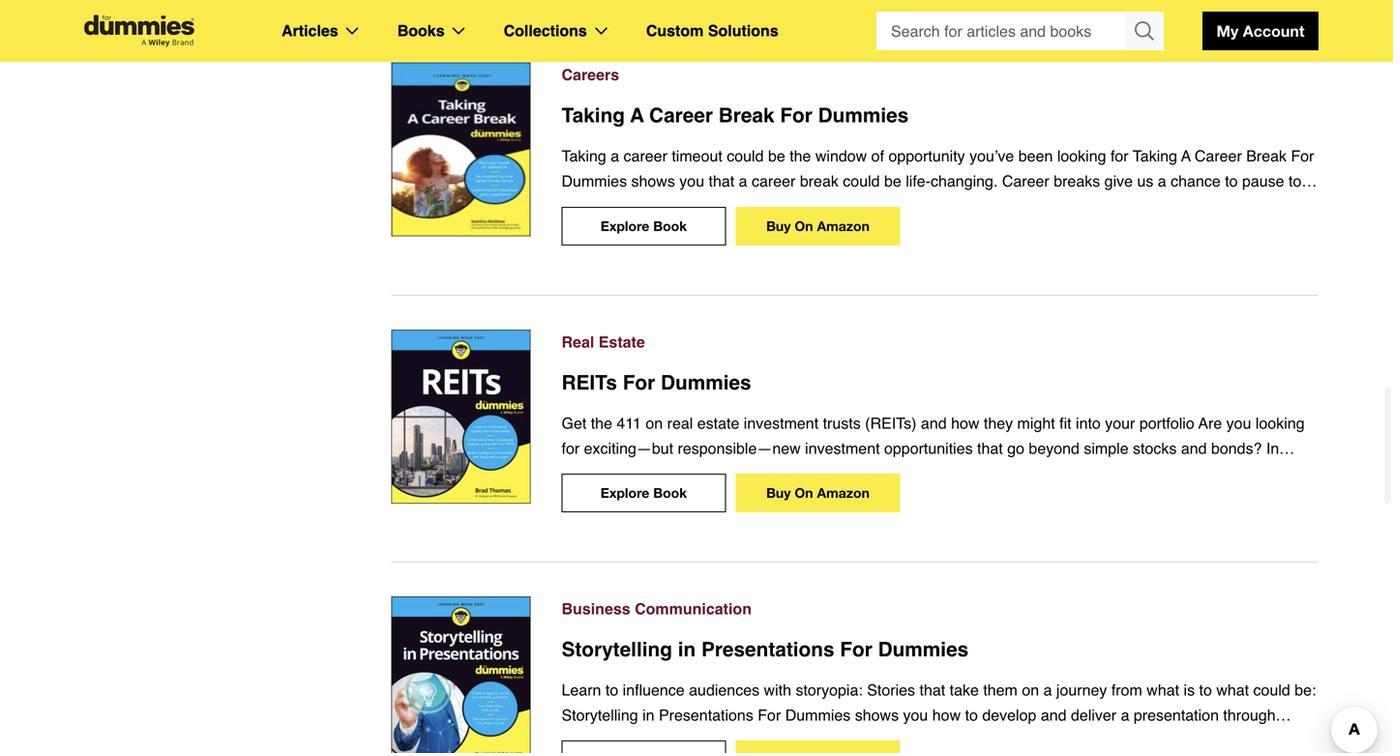 Task type: describe. For each thing, give the bounding box(es) containing it.
buy on amazon link for taking a career break for dummies
[[736, 207, 900, 246]]

careers
[[562, 66, 619, 84]]

storytelling in presentations for dummies
[[562, 639, 969, 662]]

business
[[562, 600, 630, 618]]

book for career
[[653, 218, 687, 234]]

open article categories image
[[346, 27, 359, 35]]

dummies inside taking a career break for dummies link
[[818, 104, 909, 127]]

close this dialog image
[[1364, 675, 1384, 695]]

my account
[[1217, 22, 1305, 40]]

collections
[[504, 22, 587, 40]]

dummies inside reits for dummies link
[[661, 371, 751, 395]]

custom solutions
[[646, 22, 779, 40]]

break
[[719, 104, 775, 127]]

explore for a
[[601, 218, 650, 234]]

solutions
[[708, 22, 779, 40]]

open book categories image
[[452, 27, 465, 35]]

real estate link
[[562, 330, 1319, 355]]

reits
[[562, 371, 617, 395]]

on for dummies
[[795, 485, 813, 501]]

communication
[[635, 600, 752, 618]]

book image image for taking
[[391, 63, 531, 237]]

book for dummies
[[653, 485, 687, 501]]

account
[[1243, 22, 1305, 40]]

explore book link for for
[[562, 474, 726, 513]]

buy on amazon for taking a career break for dummies
[[766, 218, 870, 234]]

2 horizontal spatial for
[[840, 639, 873, 662]]

taking
[[562, 104, 625, 127]]

taking a career break for dummies link
[[562, 101, 1319, 130]]

amazon for reits for dummies
[[817, 485, 870, 501]]

buy on amazon link for reits for dummies
[[736, 474, 900, 513]]

custom
[[646, 22, 704, 40]]

storytelling in presentations for dummies link
[[562, 636, 1319, 665]]

career
[[649, 104, 713, 127]]



Task type: vqa. For each thing, say whether or not it's contained in the screenshot.
REITs For Dummies link
yes



Task type: locate. For each thing, give the bounding box(es) containing it.
1 vertical spatial buy
[[766, 485, 791, 501]]

1 buy from the top
[[766, 218, 791, 234]]

2 buy from the top
[[766, 485, 791, 501]]

custom solutions link
[[646, 18, 779, 44]]

for down estate
[[623, 371, 655, 395]]

1 vertical spatial dummies
[[661, 371, 751, 395]]

for right presentations
[[840, 639, 873, 662]]

0 vertical spatial buy
[[766, 218, 791, 234]]

2 buy on amazon link from the top
[[736, 474, 900, 513]]

1 vertical spatial buy on amazon link
[[736, 474, 900, 513]]

2 vertical spatial for
[[840, 639, 873, 662]]

articles
[[282, 22, 338, 40]]

business communication
[[562, 600, 752, 618]]

logo image
[[75, 15, 204, 47]]

dummies
[[818, 104, 909, 127], [661, 371, 751, 395], [878, 639, 969, 662]]

careers link
[[562, 63, 1319, 88]]

0 vertical spatial dummies
[[818, 104, 909, 127]]

estate
[[599, 333, 645, 351]]

2 book from the top
[[653, 485, 687, 501]]

2 buy on amazon from the top
[[766, 485, 870, 501]]

storytelling
[[562, 639, 672, 662]]

2 amazon from the top
[[817, 485, 870, 501]]

1 vertical spatial explore book link
[[562, 474, 726, 513]]

1 amazon from the top
[[817, 218, 870, 234]]

0 vertical spatial buy on amazon link
[[736, 207, 900, 246]]

1 vertical spatial explore book
[[601, 485, 687, 501]]

buy for career
[[766, 218, 791, 234]]

taking a career break for dummies
[[562, 104, 909, 127]]

0 vertical spatial for
[[780, 104, 813, 127]]

real
[[562, 333, 594, 351]]

amazon
[[817, 218, 870, 234], [817, 485, 870, 501]]

my account link
[[1203, 12, 1319, 50]]

explore for for
[[601, 485, 650, 501]]

buy on amazon link
[[736, 207, 900, 246], [736, 474, 900, 513]]

my
[[1217, 22, 1239, 40]]

book image image
[[391, 63, 531, 237], [391, 330, 531, 504], [391, 597, 531, 754]]

group
[[877, 12, 1164, 50]]

1 explore book link from the top
[[562, 207, 726, 246]]

0 vertical spatial book
[[653, 218, 687, 234]]

1 vertical spatial book
[[653, 485, 687, 501]]

1 book from the top
[[653, 218, 687, 234]]

in
[[678, 639, 696, 662]]

for right break
[[780, 104, 813, 127]]

1 explore book from the top
[[601, 218, 687, 234]]

buy for dummies
[[766, 485, 791, 501]]

2 vertical spatial book image image
[[391, 597, 531, 754]]

on for career
[[795, 218, 813, 234]]

1 vertical spatial explore
[[601, 485, 650, 501]]

0 vertical spatial explore book
[[601, 218, 687, 234]]

0 vertical spatial book image image
[[391, 63, 531, 237]]

1 on from the top
[[795, 218, 813, 234]]

0 vertical spatial explore
[[601, 218, 650, 234]]

open collections list image
[[595, 27, 607, 35]]

0 horizontal spatial for
[[623, 371, 655, 395]]

book
[[653, 218, 687, 234], [653, 485, 687, 501]]

explore book
[[601, 218, 687, 234], [601, 485, 687, 501]]

2 explore from the top
[[601, 485, 650, 501]]

explore book for for
[[601, 485, 687, 501]]

1 vertical spatial on
[[795, 485, 813, 501]]

dummies inside storytelling in presentations for dummies link
[[878, 639, 969, 662]]

0 vertical spatial explore book link
[[562, 207, 726, 246]]

explore book link
[[562, 207, 726, 246], [562, 474, 726, 513]]

buy on amazon
[[766, 218, 870, 234], [766, 485, 870, 501]]

explore
[[601, 218, 650, 234], [601, 485, 650, 501]]

0 vertical spatial on
[[795, 218, 813, 234]]

Search for articles and books text field
[[877, 12, 1127, 50]]

2 explore book from the top
[[601, 485, 687, 501]]

0 vertical spatial amazon
[[817, 218, 870, 234]]

explore book link for a
[[562, 207, 726, 246]]

presentations
[[701, 639, 835, 662]]

3 book image image from the top
[[391, 597, 531, 754]]

buy on amazon for reits for dummies
[[766, 485, 870, 501]]

1 vertical spatial buy on amazon
[[766, 485, 870, 501]]

1 explore from the top
[[601, 218, 650, 234]]

1 vertical spatial book image image
[[391, 330, 531, 504]]

reits for dummies
[[562, 371, 751, 395]]

0 vertical spatial buy on amazon
[[766, 218, 870, 234]]

2 book image image from the top
[[391, 330, 531, 504]]

real estate
[[562, 333, 645, 351]]

1 vertical spatial for
[[623, 371, 655, 395]]

business communication link
[[562, 597, 1319, 622]]

reits for dummies link
[[562, 368, 1319, 397]]

books
[[397, 22, 445, 40]]

explore book for a
[[601, 218, 687, 234]]

2 explore book link from the top
[[562, 474, 726, 513]]

book image image for reits
[[391, 330, 531, 504]]

2 on from the top
[[795, 485, 813, 501]]

1 horizontal spatial for
[[780, 104, 813, 127]]

2 vertical spatial dummies
[[878, 639, 969, 662]]

buy
[[766, 218, 791, 234], [766, 485, 791, 501]]

a
[[630, 104, 644, 127]]

on
[[795, 218, 813, 234], [795, 485, 813, 501]]

1 buy on amazon link from the top
[[736, 207, 900, 246]]

for
[[780, 104, 813, 127], [623, 371, 655, 395], [840, 639, 873, 662]]

1 buy on amazon from the top
[[766, 218, 870, 234]]

amazon for taking a career break for dummies
[[817, 218, 870, 234]]

1 book image image from the top
[[391, 63, 531, 237]]

1 vertical spatial amazon
[[817, 485, 870, 501]]

book image image for storytelling
[[391, 597, 531, 754]]



